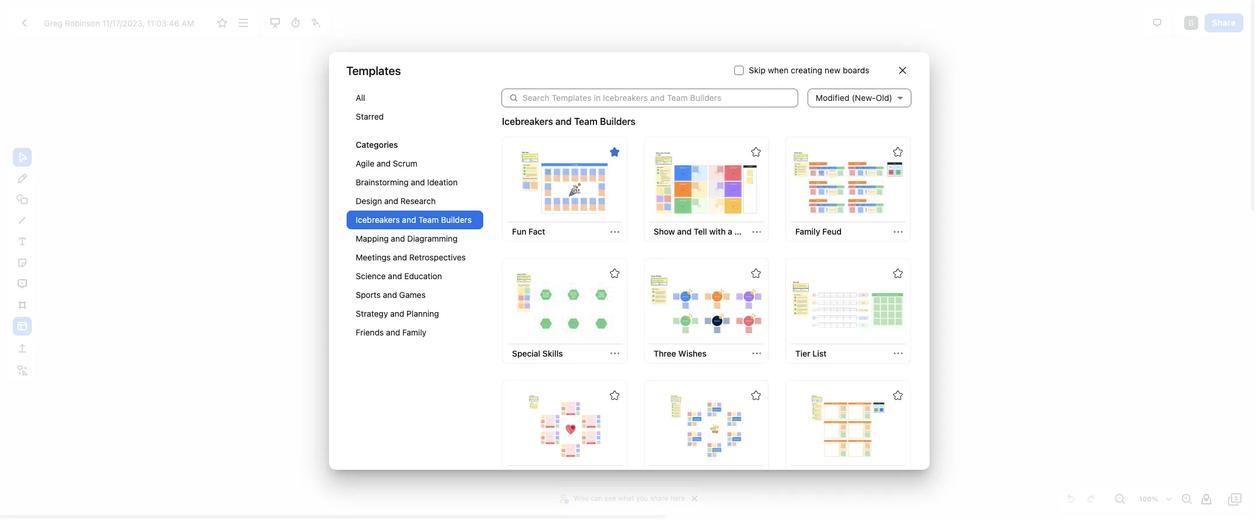 Task type: describe. For each thing, give the bounding box(es) containing it.
more options for special skills image
[[611, 349, 620, 358]]

thumbnail for three wishes image
[[651, 271, 762, 337]]

thumbnail for family feud image
[[792, 150, 904, 215]]

thumbnail for special skills image
[[509, 271, 621, 337]]

design
[[356, 196, 382, 206]]

tier list
[[796, 348, 827, 358]]

skills
[[543, 348, 563, 358]]

0 vertical spatial star this whiteboard image
[[216, 16, 230, 30]]

a
[[728, 227, 733, 237]]

modified (new-old)
[[816, 93, 893, 103]]

old)
[[876, 93, 893, 103]]

templates
[[346, 64, 401, 77]]

brainstorming
[[356, 177, 409, 187]]

card for template special skills element
[[502, 258, 627, 364]]

and inside show and tell with a twist button
[[677, 227, 692, 237]]

wishes
[[679, 348, 707, 358]]

you
[[636, 494, 648, 503]]

card for template family feud element
[[786, 137, 911, 242]]

categories element
[[346, 89, 483, 354]]

education
[[404, 271, 442, 281]]

dashboard image
[[17, 16, 31, 30]]

share button
[[1205, 13, 1244, 32]]

tier list button
[[791, 344, 832, 363]]

science and education
[[356, 271, 442, 281]]

more options image
[[236, 16, 250, 30]]

thumbnail for memory lane image
[[651, 393, 762, 459]]

feud
[[823, 227, 842, 237]]

fun fact button
[[507, 223, 550, 241]]

special skills button
[[507, 344, 568, 363]]

builders inside categories element
[[441, 215, 472, 225]]

templates image
[[15, 319, 29, 333]]

meetings and retrospectives
[[356, 252, 466, 262]]

retrospectives
[[409, 252, 466, 262]]

memory lane button
[[649, 466, 711, 485]]

and inside icebreakers and team builders status
[[556, 116, 572, 127]]

boards
[[843, 65, 870, 75]]

0 vertical spatial icebreakers and team builders
[[502, 116, 636, 127]]

show and tell with a twist
[[654, 227, 755, 237]]

twist
[[735, 227, 755, 237]]

card for template love bomb element
[[502, 380, 627, 485]]

meetings
[[356, 252, 391, 262]]

Search Templates in Icebreakers and Team Builders text field
[[523, 89, 798, 107]]

card for template memory lane element
[[644, 380, 769, 485]]

card for template fun fact element
[[502, 137, 627, 242]]

three
[[654, 348, 676, 358]]

laser image
[[309, 16, 323, 30]]

all
[[356, 93, 365, 103]]

fun
[[512, 227, 527, 237]]

who can see what you share here
[[574, 494, 685, 503]]

tell
[[694, 227, 707, 237]]

can
[[591, 494, 603, 503]]

bomb
[[532, 470, 555, 480]]

fact
[[529, 227, 545, 237]]

share
[[1213, 17, 1236, 27]]

mapping and diagramming
[[356, 234, 458, 243]]

star this whiteboard image inside card for template memory lane element
[[752, 391, 761, 400]]

(new-
[[852, 93, 876, 103]]

icebreakers and team builders status
[[502, 114, 636, 128]]

star this whiteboard image for family feud
[[893, 147, 903, 157]]

diagramming
[[407, 234, 458, 243]]

friends
[[356, 327, 384, 337]]

when
[[768, 65, 789, 75]]

memory
[[654, 470, 686, 480]]

scrum
[[393, 158, 417, 168]]

thumbnail for pictionary image
[[792, 393, 904, 459]]

planning
[[407, 309, 439, 319]]

new
[[825, 65, 841, 75]]

thumbnail for fun fact image
[[509, 150, 621, 215]]

star this whiteboard image for tier list
[[893, 269, 903, 278]]

see
[[605, 494, 616, 503]]

zoom out image
[[1113, 492, 1127, 506]]

show and tell with a twist button
[[649, 223, 755, 241]]

star this whiteboard image inside card for template love bomb element
[[610, 391, 619, 400]]

%
[[1152, 495, 1159, 503]]

star this whiteboard image for special skills
[[610, 269, 619, 278]]

more options for tier list image
[[894, 349, 903, 358]]

star this whiteboard image inside card for template pictionary element
[[893, 391, 903, 400]]

who can see what you share here button
[[557, 490, 688, 507]]

special skills
[[512, 348, 563, 358]]

icebreakers inside categories element
[[356, 215, 400, 225]]

family inside categories element
[[402, 327, 427, 337]]

pictionary button
[[791, 466, 839, 485]]

card for template show and tell with a twist element
[[644, 137, 769, 242]]



Task type: locate. For each thing, give the bounding box(es) containing it.
skip
[[749, 65, 766, 75]]

0 vertical spatial icebreakers
[[502, 116, 553, 127]]

three wishes
[[654, 348, 707, 358]]

1 horizontal spatial team
[[574, 116, 598, 127]]

icebreakers and team builders up unstar this whiteboard icon
[[502, 116, 636, 127]]

share
[[650, 494, 669, 503]]

starred
[[356, 111, 384, 121]]

1 horizontal spatial icebreakers
[[502, 116, 553, 127]]

more options for fun fact image
[[611, 228, 620, 236]]

1 vertical spatial builders
[[441, 215, 472, 225]]

0 horizontal spatial family
[[402, 327, 427, 337]]

1 horizontal spatial builders
[[600, 116, 636, 127]]

fun fact
[[512, 227, 545, 237]]

modified
[[816, 93, 850, 103]]

star this whiteboard image inside card for template show and tell with a twist element
[[752, 147, 761, 157]]

strategy
[[356, 309, 388, 319]]

brainstorming and ideation
[[356, 177, 458, 187]]

tier
[[796, 348, 811, 358]]

lane
[[688, 470, 707, 480]]

star this whiteboard image inside card for template family feud element
[[893, 147, 903, 157]]

builders
[[600, 116, 636, 127], [441, 215, 472, 225]]

1 vertical spatial team
[[418, 215, 439, 225]]

1 vertical spatial icebreakers and team builders
[[356, 215, 472, 225]]

card for template three wishes element
[[644, 258, 769, 364]]

more tools image
[[15, 364, 29, 378]]

star this whiteboard image
[[752, 147, 761, 157], [893, 147, 903, 157], [610, 269, 619, 278], [752, 269, 761, 278], [893, 269, 903, 278], [610, 391, 619, 400], [752, 391, 761, 400]]

card for template tier list element
[[786, 258, 911, 364]]

more options for family feud image
[[894, 228, 903, 236]]

comment panel image
[[1150, 16, 1165, 30]]

star this whiteboard image for show and tell with a twist
[[752, 147, 761, 157]]

icebreakers and team builders down the research
[[356, 215, 472, 225]]

agile and scrum
[[356, 158, 417, 168]]

icebreakers inside status
[[502, 116, 553, 127]]

builders up unstar this whiteboard icon
[[600, 116, 636, 127]]

star this whiteboard image inside the card for template tier list 'element'
[[893, 269, 903, 278]]

icebreakers and team builders
[[502, 116, 636, 127], [356, 215, 472, 225]]

and
[[556, 116, 572, 127], [377, 158, 391, 168], [411, 177, 425, 187], [384, 196, 398, 206], [402, 215, 416, 225], [677, 227, 692, 237], [391, 234, 405, 243], [393, 252, 407, 262], [388, 271, 402, 281], [383, 290, 397, 300], [390, 309, 404, 319], [386, 327, 400, 337]]

1 horizontal spatial star this whiteboard image
[[893, 391, 903, 400]]

what
[[618, 494, 634, 503]]

skip when creating new boards
[[749, 65, 870, 75]]

three wishes button
[[649, 344, 712, 363]]

here
[[671, 494, 685, 503]]

agile
[[356, 158, 374, 168]]

thumbnail for love bomb image
[[509, 393, 621, 459]]

zoom in image
[[1180, 492, 1194, 506]]

categories
[[356, 140, 398, 150]]

friends and family
[[356, 327, 427, 337]]

love
[[512, 470, 530, 480]]

star this whiteboard image inside 'card for template special skills' element
[[610, 269, 619, 278]]

memory lane
[[654, 470, 707, 480]]

special
[[512, 348, 540, 358]]

sports
[[356, 290, 381, 300]]

family feud button
[[791, 223, 847, 241]]

1 vertical spatial icebreakers
[[356, 215, 400, 225]]

1 vertical spatial family
[[402, 327, 427, 337]]

Document name text field
[[35, 13, 211, 32]]

modified (new-old) button
[[808, 79, 911, 117]]

science
[[356, 271, 386, 281]]

family
[[796, 227, 821, 237], [402, 327, 427, 337]]

pictionary
[[796, 470, 835, 480]]

pages image
[[1229, 492, 1243, 506]]

0 vertical spatial team
[[574, 116, 598, 127]]

star this whiteboard image
[[216, 16, 230, 30], [893, 391, 903, 400]]

love bomb
[[512, 470, 555, 480]]

strategy and planning
[[356, 309, 439, 319]]

timer image
[[289, 16, 303, 30]]

ideation
[[427, 177, 458, 187]]

0 horizontal spatial team
[[418, 215, 439, 225]]

team
[[574, 116, 598, 127], [418, 215, 439, 225]]

0 horizontal spatial icebreakers and team builders
[[356, 215, 472, 225]]

star this whiteboard image down the 'more options for tier list' icon in the bottom right of the page
[[893, 391, 903, 400]]

thumbnail for show and tell with a twist image
[[651, 150, 762, 215]]

star this whiteboard image left more options 'icon'
[[216, 16, 230, 30]]

family feud
[[796, 227, 842, 237]]

icebreakers
[[502, 116, 553, 127], [356, 215, 400, 225]]

0 horizontal spatial icebreakers
[[356, 215, 400, 225]]

thumbnail for tier list image
[[792, 271, 904, 337]]

star this whiteboard image inside card for template three wishes element
[[752, 269, 761, 278]]

1 vertical spatial star this whiteboard image
[[893, 391, 903, 400]]

team inside categories element
[[418, 215, 439, 225]]

present image
[[268, 16, 282, 30]]

0 vertical spatial family
[[796, 227, 821, 237]]

list
[[813, 348, 827, 358]]

0 horizontal spatial builders
[[441, 215, 472, 225]]

show
[[654, 227, 675, 237]]

sports and games
[[356, 290, 426, 300]]

research
[[401, 196, 436, 206]]

with
[[709, 227, 726, 237]]

games
[[399, 290, 426, 300]]

creating
[[791, 65, 823, 75]]

love bomb button
[[507, 466, 560, 485]]

100 %
[[1140, 495, 1159, 503]]

unstar this whiteboard image
[[610, 147, 619, 157]]

more options for three wishes image
[[752, 349, 761, 358]]

design and research
[[356, 196, 436, 206]]

family inside family feud button
[[796, 227, 821, 237]]

family down planning
[[402, 327, 427, 337]]

builders inside status
[[600, 116, 636, 127]]

star this whiteboard image for three wishes
[[752, 269, 761, 278]]

1 horizontal spatial icebreakers and team builders
[[502, 116, 636, 127]]

icebreakers and team builders element
[[501, 136, 912, 522]]

card for template pictionary element
[[786, 380, 911, 485]]

mapping
[[356, 234, 389, 243]]

100
[[1140, 495, 1152, 503]]

team inside status
[[574, 116, 598, 127]]

icebreakers and team builders inside categories element
[[356, 215, 472, 225]]

1 horizontal spatial family
[[796, 227, 821, 237]]

upload pdfs and images image
[[15, 341, 29, 356]]

0 horizontal spatial star this whiteboard image
[[216, 16, 230, 30]]

more options for show and tell with a twist image
[[752, 228, 761, 236]]

builders up diagramming
[[441, 215, 472, 225]]

0 vertical spatial builders
[[600, 116, 636, 127]]

family left feud
[[796, 227, 821, 237]]

who
[[574, 494, 589, 503]]



Task type: vqa. For each thing, say whether or not it's contained in the screenshot.
Recent
no



